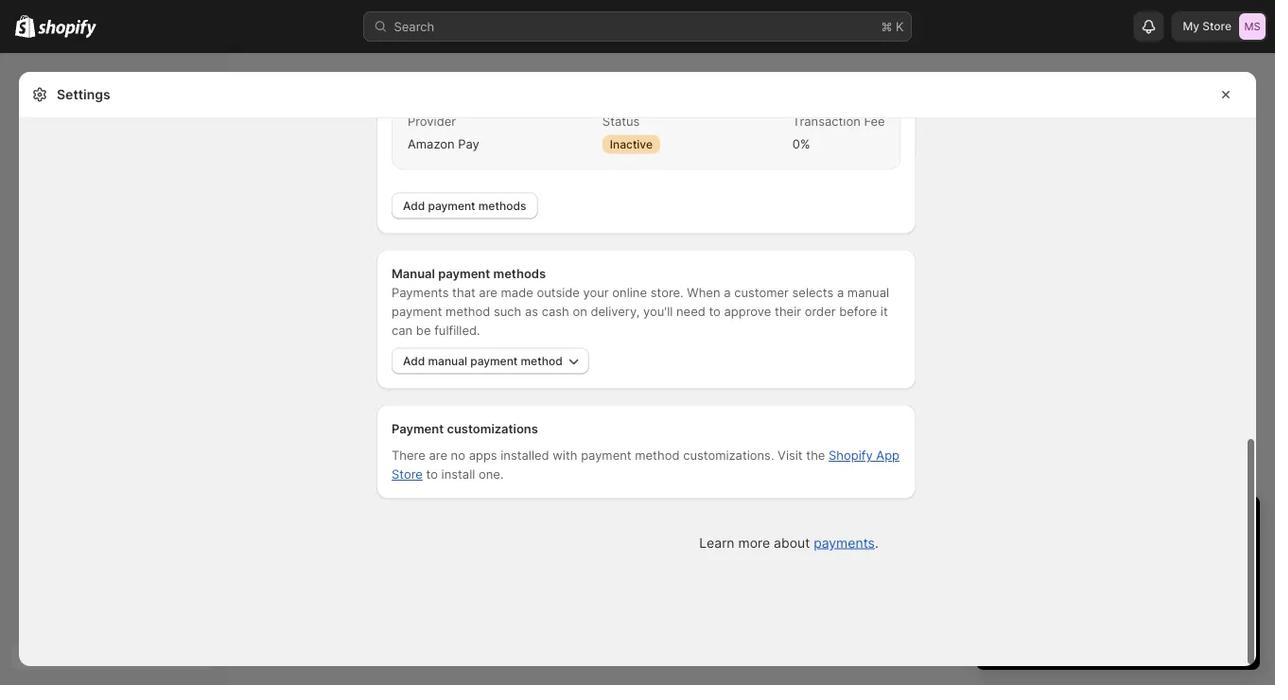 Task type: vqa. For each thing, say whether or not it's contained in the screenshot.
approve
yes



Task type: describe. For each thing, give the bounding box(es) containing it.
there
[[392, 449, 426, 463]]

add manual payment method
[[403, 354, 563, 368]]

payment customizations
[[392, 422, 538, 437]]

provider amazon pay
[[408, 114, 480, 151]]

it
[[881, 305, 888, 319]]

methods for manual
[[494, 267, 546, 282]]

customer
[[735, 286, 789, 300]]

method inside add manual payment method 'dropdown button'
[[521, 354, 563, 368]]

3 days left in your trial element
[[977, 545, 1261, 670]]

⌘ k
[[882, 19, 904, 34]]

k
[[896, 19, 904, 34]]

no
[[451, 449, 466, 463]]

add manual payment method button
[[392, 348, 589, 375]]

.
[[875, 535, 879, 551]]

customizations.
[[683, 449, 775, 463]]

there are no apps installed with payment method customizations. visit the
[[392, 449, 829, 463]]

made
[[501, 286, 534, 300]]

install
[[442, 468, 475, 482]]

payment down payments
[[392, 305, 442, 319]]

payments
[[392, 286, 449, 300]]

that
[[452, 286, 476, 300]]

shopify app store link
[[392, 449, 900, 482]]

provider
[[408, 114, 456, 129]]

add for add manual payment method
[[403, 354, 425, 368]]

0%
[[793, 137, 811, 151]]

my store
[[1183, 19, 1232, 33]]

settings
[[57, 87, 110, 103]]

delivery,
[[591, 305, 640, 319]]

settings dialog
[[19, 0, 1257, 666]]

2 a from the left
[[837, 286, 844, 300]]

search
[[394, 19, 435, 34]]

payment right "with"
[[581, 449, 632, 463]]

1 vertical spatial are
[[429, 449, 448, 463]]

the
[[807, 449, 826, 463]]

1 horizontal spatial shopify image
[[38, 19, 97, 38]]

payments link
[[814, 535, 875, 551]]

cash
[[542, 305, 570, 319]]

approve
[[724, 305, 772, 319]]

payment inside 'dropdown button'
[[471, 354, 518, 368]]

store inside shopify app store
[[392, 468, 423, 482]]

as
[[525, 305, 539, 319]]



Task type: locate. For each thing, give the bounding box(es) containing it.
app
[[877, 449, 900, 463]]

add down be
[[403, 354, 425, 368]]

customizations
[[447, 422, 538, 437]]

1 vertical spatial manual
[[428, 354, 468, 368]]

0 vertical spatial manual
[[848, 286, 890, 300]]

manual inside manual payment methods payments that are made outside your online store. when a customer selects a manual payment method such as cash on delivery, you'll need to approve their order before it can be fulfilled.
[[848, 286, 890, 300]]

are inside manual payment methods payments that are made outside your online store. when a customer selects a manual payment method such as cash on delivery, you'll need to approve their order before it can be fulfilled.
[[479, 286, 498, 300]]

visit
[[778, 449, 803, 463]]

payment
[[392, 422, 444, 437]]

store.
[[651, 286, 684, 300]]

0 vertical spatial store
[[1203, 19, 1232, 33]]

0 vertical spatial are
[[479, 286, 498, 300]]

to
[[709, 305, 721, 319], [426, 468, 438, 482]]

manual down fulfilled.
[[428, 354, 468, 368]]

transaction fee 0%
[[793, 114, 886, 151]]

method inside manual payment methods payments that are made outside your online store. when a customer selects a manual payment method such as cash on delivery, you'll need to approve their order before it can be fulfilled.
[[446, 305, 491, 319]]

shopify app store
[[392, 449, 900, 482]]

0 horizontal spatial store
[[392, 468, 423, 482]]

1 horizontal spatial are
[[479, 286, 498, 300]]

fee
[[864, 114, 886, 129]]

learn more about payments .
[[700, 535, 879, 551]]

amazon
[[408, 137, 455, 151]]

1 vertical spatial store
[[392, 468, 423, 482]]

1 add from the top
[[403, 199, 425, 213]]

your
[[583, 286, 609, 300]]

0 horizontal spatial manual
[[428, 354, 468, 368]]

to install one.
[[423, 468, 504, 482]]

0 horizontal spatial method
[[446, 305, 491, 319]]

manual payment methods payments that are made outside your online store. when a customer selects a manual payment method such as cash on delivery, you'll need to approve their order before it can be fulfilled.
[[392, 267, 890, 338]]

to left install
[[426, 468, 438, 482]]

methods inside add payment methods "link"
[[479, 199, 527, 213]]

2 horizontal spatial method
[[635, 449, 680, 463]]

add for add payment methods
[[403, 199, 425, 213]]

2 add from the top
[[403, 354, 425, 368]]

methods
[[479, 199, 527, 213], [494, 267, 546, 282]]

pay
[[458, 137, 480, 151]]

manual inside 'dropdown button'
[[428, 354, 468, 368]]

shopify
[[829, 449, 873, 463]]

add inside 'dropdown button'
[[403, 354, 425, 368]]

when
[[687, 286, 721, 300]]

transaction
[[793, 114, 861, 129]]

1 vertical spatial add
[[403, 354, 425, 368]]

payment inside "link"
[[428, 199, 476, 213]]

1 horizontal spatial method
[[521, 354, 563, 368]]

payment
[[428, 199, 476, 213], [438, 267, 490, 282], [392, 305, 442, 319], [471, 354, 518, 368], [581, 449, 632, 463]]

dialog
[[1264, 72, 1276, 666]]

are
[[479, 286, 498, 300], [429, 449, 448, 463]]

add payment methods link
[[392, 193, 538, 220]]

add
[[403, 199, 425, 213], [403, 354, 425, 368]]

1 horizontal spatial store
[[1203, 19, 1232, 33]]

payment down pay
[[428, 199, 476, 213]]

1 horizontal spatial manual
[[848, 286, 890, 300]]

learn
[[700, 535, 735, 551]]

on
[[573, 305, 588, 319]]

their
[[775, 305, 802, 319]]

selects
[[793, 286, 834, 300]]

can
[[392, 324, 413, 338]]

shopify image
[[15, 15, 35, 38], [38, 19, 97, 38]]

one.
[[479, 468, 504, 482]]

online
[[613, 286, 647, 300]]

apps
[[469, 449, 497, 463]]

1 horizontal spatial to
[[709, 305, 721, 319]]

store right my
[[1203, 19, 1232, 33]]

method left customizations.
[[635, 449, 680, 463]]

my store image
[[1240, 13, 1266, 40]]

more
[[739, 535, 770, 551]]

method down "that"
[[446, 305, 491, 319]]

0 horizontal spatial to
[[426, 468, 438, 482]]

add down amazon
[[403, 199, 425, 213]]

method
[[446, 305, 491, 319], [521, 354, 563, 368], [635, 449, 680, 463]]

0 horizontal spatial are
[[429, 449, 448, 463]]

0 vertical spatial methods
[[479, 199, 527, 213]]

1 vertical spatial method
[[521, 354, 563, 368]]

a up the before
[[837, 286, 844, 300]]

a right when
[[724, 286, 731, 300]]

0 horizontal spatial shopify image
[[15, 15, 35, 38]]

1 vertical spatial methods
[[494, 267, 546, 282]]

methods for add
[[479, 199, 527, 213]]

manual
[[848, 286, 890, 300], [428, 354, 468, 368]]

inactive
[[610, 138, 653, 151]]

installed
[[501, 449, 550, 463]]

a
[[724, 286, 731, 300], [837, 286, 844, 300]]

about
[[774, 535, 810, 551]]

before
[[840, 305, 878, 319]]

my
[[1183, 19, 1200, 33]]

methods up made
[[494, 267, 546, 282]]

add inside "link"
[[403, 199, 425, 213]]

to down when
[[709, 305, 721, 319]]

⌘
[[882, 19, 893, 34]]

manual
[[392, 267, 435, 282]]

0 vertical spatial to
[[709, 305, 721, 319]]

fulfilled.
[[435, 324, 480, 338]]

with
[[553, 449, 578, 463]]

1 a from the left
[[724, 286, 731, 300]]

outside
[[537, 286, 580, 300]]

0 vertical spatial method
[[446, 305, 491, 319]]

1 horizontal spatial a
[[837, 286, 844, 300]]

add payment methods
[[403, 199, 527, 213]]

status
[[603, 114, 640, 129]]

0 vertical spatial add
[[403, 199, 425, 213]]

be
[[416, 324, 431, 338]]

are left no
[[429, 449, 448, 463]]

payment down fulfilled.
[[471, 354, 518, 368]]

methods inside manual payment methods payments that are made outside your online store. when a customer selects a manual payment method such as cash on delivery, you'll need to approve their order before it can be fulfilled.
[[494, 267, 546, 282]]

you'll
[[644, 305, 673, 319]]

status inactive
[[603, 114, 653, 151]]

methods down pay
[[479, 199, 527, 213]]

such
[[494, 305, 522, 319]]

need
[[677, 305, 706, 319]]

are right "that"
[[479, 286, 498, 300]]

to inside manual payment methods payments that are made outside your online store. when a customer selects a manual payment method such as cash on delivery, you'll need to approve their order before it can be fulfilled.
[[709, 305, 721, 319]]

payment up "that"
[[438, 267, 490, 282]]

1 vertical spatial to
[[426, 468, 438, 482]]

store
[[1203, 19, 1232, 33], [392, 468, 423, 482]]

payments
[[814, 535, 875, 551]]

order
[[805, 305, 836, 319]]

2 vertical spatial method
[[635, 449, 680, 463]]

store down there
[[392, 468, 423, 482]]

method down as at left
[[521, 354, 563, 368]]

manual up the before
[[848, 286, 890, 300]]

0 horizontal spatial a
[[724, 286, 731, 300]]



